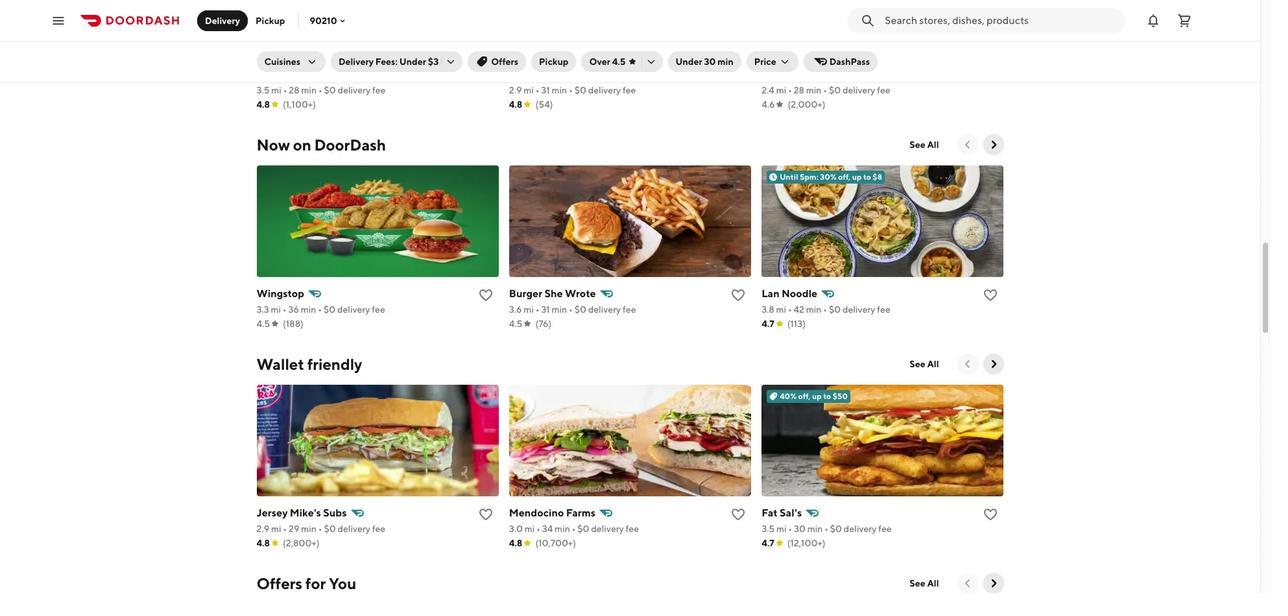 Task type: vqa. For each thing, say whether or not it's contained in the screenshot.
Sauteed's $5.50
no



Task type: describe. For each thing, give the bounding box(es) containing it.
• left 36
[[283, 304, 287, 315]]

$​0 for gogobop korean rice bar
[[324, 85, 336, 95]]

min for gogobop korean rice bar
[[301, 85, 317, 95]]

4.6
[[762, 99, 775, 110]]

$8
[[873, 172, 883, 182]]

mi for fat sal's
[[777, 524, 787, 534]]

rice
[[342, 68, 363, 80]]

price button
[[747, 51, 799, 72]]

28 for &
[[794, 85, 805, 95]]

fee for mendocino farms
[[626, 524, 639, 534]]

click to add this store to your saved list image for &
[[983, 68, 999, 84]]

burger she wrote
[[509, 287, 596, 300]]

(2,000+)
[[788, 99, 826, 110]]

1 vertical spatial 30
[[794, 524, 806, 534]]

sal's
[[780, 507, 802, 519]]

on
[[293, 136, 311, 154]]

4.8 for mendocino farms
[[509, 538, 523, 548]]

4.5 inside over 4.5 button
[[612, 56, 626, 67]]

mi for jersey mike's subs
[[271, 524, 281, 534]]

31 for paulie's
[[541, 85, 550, 95]]

• up (54)
[[536, 85, 540, 95]]

under inside button
[[676, 56, 703, 67]]

delivery button
[[197, 10, 248, 31]]

click to add this store to your saved list image for wrote
[[731, 287, 746, 303]]

fees:
[[376, 56, 398, 67]]

noodle
[[782, 287, 818, 300]]

fee for jersey mike's subs
[[372, 524, 386, 534]]

4.7 for wallet friendly
[[762, 538, 775, 548]]

• left 29
[[283, 524, 287, 534]]

click to add this store to your saved list image for mike's
[[478, 507, 494, 522]]

2.4
[[762, 85, 775, 95]]

2 see all link from the top
[[902, 354, 947, 374]]

fat sal's
[[762, 507, 802, 519]]

she
[[545, 287, 563, 300]]

joe & the juice
[[762, 68, 849, 80]]

jersey
[[257, 507, 288, 519]]

open menu image
[[51, 13, 66, 28]]

fee for uncle paulie's deli
[[623, 85, 636, 95]]

min for jersey mike's subs
[[301, 524, 317, 534]]

• left 42
[[788, 304, 792, 315]]

3.3
[[257, 304, 269, 315]]

0 vertical spatial pickup button
[[248, 10, 293, 31]]

min for lan noodle
[[807, 304, 822, 315]]

3.0
[[509, 524, 523, 534]]

cuisines
[[264, 56, 301, 67]]

(1,100+)
[[283, 99, 316, 110]]

90210 button
[[310, 15, 348, 26]]

(113)
[[788, 319, 806, 329]]

offers for you
[[257, 574, 356, 593]]

now
[[257, 136, 290, 154]]

(12,100+)
[[788, 538, 826, 548]]

40%
[[780, 391, 797, 401]]

(10,700+)
[[536, 538, 576, 548]]

over 4.5 button
[[582, 51, 663, 72]]

min for joe & the juice
[[807, 85, 822, 95]]

(76)
[[536, 319, 552, 329]]

delivery fees: under $3
[[339, 56, 439, 67]]

delivery for gogobop korean rice bar
[[338, 85, 371, 95]]

mi for mendocino farms
[[525, 524, 535, 534]]

uncle
[[509, 68, 538, 80]]

click to add this store to your saved list image for deli
[[731, 68, 746, 84]]

korean
[[305, 68, 339, 80]]

1 vertical spatial to
[[824, 391, 831, 401]]

3.6 mi • 31 min • $​0 delivery fee
[[509, 304, 636, 315]]

now on doordash link
[[257, 134, 386, 155]]

• down "gogobop korean rice bar"
[[319, 85, 322, 95]]

0 items, open order cart image
[[1177, 13, 1193, 28]]

juice
[[817, 68, 849, 80]]

(2,800+)
[[283, 538, 320, 548]]

delivery for mendocino farms
[[591, 524, 624, 534]]

delivery for lan noodle
[[843, 304, 876, 315]]

2.9 mi • 31 min • $​0 delivery fee
[[509, 85, 636, 95]]

&
[[785, 68, 792, 80]]

3.5 for gogobop korean rice bar
[[257, 85, 270, 95]]

$3
[[428, 56, 439, 67]]

over
[[590, 56, 611, 67]]

wallet
[[257, 355, 304, 373]]

all for you
[[928, 578, 939, 589]]

$​0 for joe & the juice
[[829, 85, 841, 95]]

40% off, up to $50
[[780, 391, 848, 401]]

min for wingstop
[[301, 304, 316, 315]]

dashpass
[[830, 56, 870, 67]]

for
[[306, 574, 326, 593]]

3.8
[[762, 304, 775, 315]]

price
[[755, 56, 777, 67]]

uncle paulie's deli
[[509, 68, 599, 80]]

• down juice
[[824, 85, 828, 95]]

0 vertical spatial off,
[[839, 172, 851, 182]]

min for mendocino farms
[[555, 524, 570, 534]]

wingstop
[[257, 287, 304, 300]]

2 previous button of carousel image from the top
[[961, 358, 974, 371]]

over 4.5
[[590, 56, 626, 67]]

0 horizontal spatial up
[[812, 391, 822, 401]]

next button of carousel image for wallet friendly
[[987, 358, 1000, 371]]

31 for she
[[541, 304, 550, 315]]

wallet friendly link
[[257, 354, 362, 374]]

1 under from the left
[[400, 56, 426, 67]]

the
[[794, 68, 815, 80]]

click to add this store to your saved list image for rice
[[478, 68, 494, 84]]

mendocino farms
[[509, 507, 596, 519]]

28 for korean
[[289, 85, 300, 95]]

fee for joe & the juice
[[878, 85, 891, 95]]

wallet friendly
[[257, 355, 362, 373]]

under 30 min button
[[668, 51, 742, 72]]

min inside button
[[718, 56, 734, 67]]

see for doordash
[[910, 140, 926, 150]]

delivery for delivery
[[205, 15, 240, 26]]

$​0 for burger she wrote
[[575, 304, 587, 315]]

• down gogobop in the top left of the page
[[283, 85, 287, 95]]

next button of carousel image for offers for you
[[987, 577, 1000, 590]]

36
[[288, 304, 299, 315]]

42
[[794, 304, 805, 315]]

jersey mike's subs
[[257, 507, 347, 519]]

• down sal's
[[789, 524, 793, 534]]

burger
[[509, 287, 543, 300]]

2 see all from the top
[[910, 359, 939, 369]]

$​0 for wingstop
[[324, 304, 336, 315]]

delivery for joe & the juice
[[843, 85, 876, 95]]

fee for burger she wrote
[[623, 304, 636, 315]]

2.9 for uncle paulie's deli
[[509, 85, 522, 95]]

• up the (76)
[[536, 304, 540, 315]]

mi for joe & the juice
[[777, 85, 787, 95]]

2.4 mi • 28 min • $​0 delivery fee
[[762, 85, 891, 95]]

offers for offers for you
[[257, 574, 302, 593]]

deli
[[580, 68, 599, 80]]



Task type: locate. For each thing, give the bounding box(es) containing it.
1 vertical spatial off,
[[799, 391, 811, 401]]

30%
[[820, 172, 837, 182]]

4.8 down jersey on the bottom left
[[257, 538, 270, 548]]

mi
[[271, 85, 282, 95], [524, 85, 534, 95], [777, 85, 787, 95], [271, 304, 281, 315], [524, 304, 534, 315], [777, 304, 787, 315], [271, 524, 281, 534], [525, 524, 535, 534], [777, 524, 787, 534]]

3 previous button of carousel image from the top
[[961, 577, 974, 590]]

3 see from the top
[[910, 578, 926, 589]]

4.8 for jersey mike's subs
[[257, 538, 270, 548]]

90210
[[310, 15, 337, 26]]

4.5 for wingstop
[[257, 319, 270, 329]]

delivery
[[205, 15, 240, 26], [339, 56, 374, 67]]

$​0 for mendocino farms
[[578, 524, 590, 534]]

1 31 from the top
[[541, 85, 550, 95]]

1 horizontal spatial pickup button
[[532, 51, 577, 72]]

1 next button of carousel image from the top
[[987, 358, 1000, 371]]

1 see all from the top
[[910, 140, 939, 150]]

see
[[910, 140, 926, 150], [910, 359, 926, 369], [910, 578, 926, 589]]

$​0 for uncle paulie's deli
[[575, 85, 587, 95]]

1 horizontal spatial offers
[[491, 56, 519, 67]]

pickup button up 2.9 mi • 31 min • $​0 delivery fee
[[532, 51, 577, 72]]

1 see all link from the top
[[902, 134, 947, 155]]

0 vertical spatial see all link
[[902, 134, 947, 155]]

min up (1,100+)
[[301, 85, 317, 95]]

see all link for doordash
[[902, 134, 947, 155]]

mi down gogobop in the top left of the page
[[271, 85, 282, 95]]

notification bell image
[[1146, 13, 1162, 28]]

4.5 right over
[[612, 56, 626, 67]]

2 vertical spatial all
[[928, 578, 939, 589]]

1 horizontal spatial up
[[853, 172, 862, 182]]

2 vertical spatial see
[[910, 578, 926, 589]]

fee for lan noodle
[[878, 304, 891, 315]]

1 vertical spatial offers
[[257, 574, 302, 593]]

off, right "30%" at right
[[839, 172, 851, 182]]

offers inside "link"
[[257, 574, 302, 593]]

to left $50
[[824, 391, 831, 401]]

(188)
[[283, 319, 304, 329]]

4.8
[[257, 99, 270, 110], [509, 99, 523, 110], [257, 538, 270, 548], [509, 538, 523, 548]]

1 horizontal spatial 3.5
[[762, 524, 775, 534]]

all for doordash
[[928, 140, 939, 150]]

until
[[780, 172, 799, 182]]

see all for doordash
[[910, 140, 939, 150]]

1 vertical spatial all
[[928, 359, 939, 369]]

1 horizontal spatial off,
[[839, 172, 851, 182]]

2 28 from the left
[[794, 85, 805, 95]]

3 all from the top
[[928, 578, 939, 589]]

1 vertical spatial see all link
[[902, 354, 947, 374]]

1 all from the top
[[928, 140, 939, 150]]

1 horizontal spatial 30
[[794, 524, 806, 534]]

2 next button of carousel image from the top
[[987, 577, 1000, 590]]

2 all from the top
[[928, 359, 939, 369]]

30 inside button
[[704, 56, 716, 67]]

pickup up uncle paulie's deli
[[539, 56, 569, 67]]

lan noodle
[[762, 287, 818, 300]]

to
[[864, 172, 871, 182], [824, 391, 831, 401]]

• down paulie's
[[569, 85, 573, 95]]

3.5 down gogobop in the top left of the page
[[257, 85, 270, 95]]

28 up (1,100+)
[[289, 85, 300, 95]]

2 4.7 from the top
[[762, 538, 775, 548]]

• right 36
[[318, 304, 322, 315]]

0 vertical spatial 3.5
[[257, 85, 270, 95]]

previous button of carousel image
[[961, 138, 974, 151], [961, 358, 974, 371], [961, 577, 974, 590]]

• down "wrote"
[[569, 304, 573, 315]]

$​0
[[324, 85, 336, 95], [575, 85, 587, 95], [829, 85, 841, 95], [324, 304, 336, 315], [575, 304, 587, 315], [829, 304, 841, 315], [324, 524, 336, 534], [578, 524, 590, 534], [831, 524, 842, 534]]

fee for gogobop korean rice bar
[[372, 85, 386, 95]]

• left 34
[[537, 524, 541, 534]]

• down &
[[788, 85, 792, 95]]

2 vertical spatial see all link
[[902, 573, 947, 593]]

see all for you
[[910, 578, 939, 589]]

4.7
[[762, 319, 775, 329], [762, 538, 775, 548]]

0 vertical spatial 2.9
[[509, 85, 522, 95]]

mi for burger she wrote
[[524, 304, 534, 315]]

mi for gogobop korean rice bar
[[271, 85, 282, 95]]

0 vertical spatial pickup
[[256, 15, 285, 26]]

0 horizontal spatial delivery
[[205, 15, 240, 26]]

4.7 for now on doordash
[[762, 319, 775, 329]]

you
[[329, 574, 356, 593]]

1 vertical spatial previous button of carousel image
[[961, 358, 974, 371]]

34
[[542, 524, 553, 534]]

mi for lan noodle
[[777, 304, 787, 315]]

3 see all link from the top
[[902, 573, 947, 593]]

1 horizontal spatial to
[[864, 172, 871, 182]]

min down paulie's
[[552, 85, 567, 95]]

0 horizontal spatial under
[[400, 56, 426, 67]]

• up (12,100+)
[[825, 524, 829, 534]]

4.7 down the 'fat'
[[762, 538, 775, 548]]

mi right the 3.8
[[777, 304, 787, 315]]

subs
[[323, 507, 347, 519]]

0 horizontal spatial 30
[[704, 56, 716, 67]]

• down farms
[[572, 524, 576, 534]]

mi right 3.6
[[524, 304, 534, 315]]

offers left for
[[257, 574, 302, 593]]

30 up (12,100+)
[[794, 524, 806, 534]]

previous button of carousel image for you
[[961, 577, 974, 590]]

3.5 down the 'fat'
[[762, 524, 775, 534]]

doordash
[[314, 136, 386, 154]]

•
[[283, 85, 287, 95], [319, 85, 322, 95], [536, 85, 540, 95], [569, 85, 573, 95], [788, 85, 792, 95], [824, 85, 828, 95], [283, 304, 287, 315], [318, 304, 322, 315], [536, 304, 540, 315], [569, 304, 573, 315], [788, 304, 792, 315], [824, 304, 828, 315], [283, 524, 287, 534], [318, 524, 322, 534], [537, 524, 541, 534], [572, 524, 576, 534], [789, 524, 793, 534], [825, 524, 829, 534]]

mi for wingstop
[[271, 304, 281, 315]]

2 vertical spatial see all
[[910, 578, 939, 589]]

0 vertical spatial delivery
[[205, 15, 240, 26]]

up left $50
[[812, 391, 822, 401]]

1 4.7 from the top
[[762, 319, 775, 329]]

28
[[289, 85, 300, 95], [794, 85, 805, 95]]

0 horizontal spatial 3.5
[[257, 85, 270, 95]]

2.9 down jersey on the bottom left
[[257, 524, 269, 534]]

0 horizontal spatial pickup button
[[248, 10, 293, 31]]

mendocino
[[509, 507, 564, 519]]

under
[[400, 56, 426, 67], [676, 56, 703, 67]]

click to add this store to your saved list image for sal's
[[983, 507, 999, 522]]

min left price on the top of the page
[[718, 56, 734, 67]]

mi down jersey on the bottom left
[[271, 524, 281, 534]]

• right 42
[[824, 304, 828, 315]]

offers
[[491, 56, 519, 67], [257, 574, 302, 593]]

3 see all from the top
[[910, 578, 939, 589]]

up
[[853, 172, 862, 182], [812, 391, 822, 401]]

pickup button
[[248, 10, 293, 31], [532, 51, 577, 72]]

delivery for uncle paulie's deli
[[588, 85, 621, 95]]

mi right 2.4
[[777, 85, 787, 95]]

until 5pm: 30% off, up to $8
[[780, 172, 883, 182]]

2 horizontal spatial 4.5
[[612, 56, 626, 67]]

2 vertical spatial previous button of carousel image
[[961, 577, 974, 590]]

4.8 for gogobop korean rice bar
[[257, 99, 270, 110]]

4.8 down gogobop in the top left of the page
[[257, 99, 270, 110]]

2 see from the top
[[910, 359, 926, 369]]

see all link for you
[[902, 573, 947, 593]]

• down mike's
[[318, 524, 322, 534]]

delivery inside button
[[205, 15, 240, 26]]

1 horizontal spatial 28
[[794, 85, 805, 95]]

next button of carousel image
[[987, 358, 1000, 371], [987, 577, 1000, 590]]

delivery for jersey mike's subs
[[338, 524, 371, 534]]

$​0 for fat sal's
[[831, 524, 842, 534]]

pickup up cuisines on the top
[[256, 15, 285, 26]]

under 30 min
[[676, 56, 734, 67]]

bar
[[365, 68, 382, 80]]

$​0 for lan noodle
[[829, 304, 841, 315]]

0 vertical spatial offers
[[491, 56, 519, 67]]

delivery for fat sal's
[[844, 524, 877, 534]]

0 horizontal spatial offers
[[257, 574, 302, 593]]

click to add this store to your saved list image
[[478, 68, 494, 84], [731, 68, 746, 84], [731, 287, 746, 303], [983, 287, 999, 303]]

previous button of carousel image for doordash
[[961, 138, 974, 151]]

dashpass button
[[804, 51, 878, 72]]

1 previous button of carousel image from the top
[[961, 138, 974, 151]]

4.5 for burger she wrote
[[509, 319, 523, 329]]

click to add this store to your saved list image for farms
[[731, 507, 746, 522]]

min right 36
[[301, 304, 316, 315]]

delivery
[[338, 85, 371, 95], [588, 85, 621, 95], [843, 85, 876, 95], [337, 304, 370, 315], [588, 304, 621, 315], [843, 304, 876, 315], [338, 524, 371, 534], [591, 524, 624, 534], [844, 524, 877, 534]]

0 horizontal spatial pickup
[[256, 15, 285, 26]]

$50
[[833, 391, 848, 401]]

min right 42
[[807, 304, 822, 315]]

0 vertical spatial 4.7
[[762, 319, 775, 329]]

offers button
[[468, 51, 526, 72]]

$​0 for jersey mike's subs
[[324, 524, 336, 534]]

cuisines button
[[257, 51, 326, 72]]

offers inside "button"
[[491, 56, 519, 67]]

pickup for the rightmost "pickup" button
[[539, 56, 569, 67]]

3.5 mi • 30 min • $​0 delivery fee
[[762, 524, 892, 534]]

0 vertical spatial 31
[[541, 85, 550, 95]]

off, right 40%
[[799, 391, 811, 401]]

2.9 for jersey mike's subs
[[257, 524, 269, 534]]

1 vertical spatial 31
[[541, 304, 550, 315]]

30 left price on the top of the page
[[704, 56, 716, 67]]

3.6
[[509, 304, 522, 315]]

4.7 down the 3.8
[[762, 319, 775, 329]]

offers up "uncle"
[[491, 56, 519, 67]]

1 vertical spatial see
[[910, 359, 926, 369]]

fee
[[372, 85, 386, 95], [623, 85, 636, 95], [878, 85, 891, 95], [372, 304, 385, 315], [623, 304, 636, 315], [878, 304, 891, 315], [372, 524, 386, 534], [626, 524, 639, 534], [879, 524, 892, 534]]

0 vertical spatial up
[[853, 172, 862, 182]]

min
[[718, 56, 734, 67], [301, 85, 317, 95], [552, 85, 567, 95], [807, 85, 822, 95], [301, 304, 316, 315], [552, 304, 567, 315], [807, 304, 822, 315], [301, 524, 317, 534], [555, 524, 570, 534], [808, 524, 823, 534]]

1 horizontal spatial delivery
[[339, 56, 374, 67]]

gogobop korean rice bar
[[257, 68, 382, 80]]

lan
[[762, 287, 780, 300]]

4.8 down 3.0
[[509, 538, 523, 548]]

min right 34
[[555, 524, 570, 534]]

1 horizontal spatial 4.5
[[509, 319, 523, 329]]

3.5 for fat sal's
[[762, 524, 775, 534]]

1 vertical spatial next button of carousel image
[[987, 577, 1000, 590]]

mi right 3.0
[[525, 524, 535, 534]]

5pm:
[[800, 172, 819, 182]]

1 vertical spatial up
[[812, 391, 822, 401]]

4.5 down 3.3
[[257, 319, 270, 329]]

mi down "uncle"
[[524, 85, 534, 95]]

1 28 from the left
[[289, 85, 300, 95]]

offers for you link
[[257, 573, 356, 593]]

2.9 down "uncle"
[[509, 85, 522, 95]]

1 vertical spatial pickup button
[[532, 51, 577, 72]]

wrote
[[565, 287, 596, 300]]

mi for uncle paulie's deli
[[524, 85, 534, 95]]

0 horizontal spatial 28
[[289, 85, 300, 95]]

see for you
[[910, 578, 926, 589]]

mi down the fat sal's
[[777, 524, 787, 534]]

min up (2,000+)
[[807, 85, 822, 95]]

pickup
[[256, 15, 285, 26], [539, 56, 569, 67]]

0 vertical spatial all
[[928, 140, 939, 150]]

up left $8
[[853, 172, 862, 182]]

1 horizontal spatial under
[[676, 56, 703, 67]]

mike's
[[290, 507, 321, 519]]

3.5 mi • 28 min • $​0 delivery fee
[[257, 85, 386, 95]]

delivery for burger she wrote
[[588, 304, 621, 315]]

4.5 down 3.6
[[509, 319, 523, 329]]

min for burger she wrote
[[552, 304, 567, 315]]

2.9
[[509, 85, 522, 95], [257, 524, 269, 534]]

min for fat sal's
[[808, 524, 823, 534]]

0 vertical spatial see
[[910, 140, 926, 150]]

pickup button up cuisines on the top
[[248, 10, 293, 31]]

1 horizontal spatial 2.9
[[509, 85, 522, 95]]

1 vertical spatial see all
[[910, 359, 939, 369]]

3.0 mi • 34 min • $​0 delivery fee
[[509, 524, 639, 534]]

0 horizontal spatial 2.9
[[257, 524, 269, 534]]

see all
[[910, 140, 939, 150], [910, 359, 939, 369], [910, 578, 939, 589]]

to left $8
[[864, 172, 871, 182]]

31 up the (76)
[[541, 304, 550, 315]]

see all link
[[902, 134, 947, 155], [902, 354, 947, 374], [902, 573, 947, 593]]

fat
[[762, 507, 778, 519]]

pickup for the top "pickup" button
[[256, 15, 285, 26]]

0 vertical spatial to
[[864, 172, 871, 182]]

fee for wingstop
[[372, 304, 385, 315]]

gogobop
[[257, 68, 303, 80]]

fee for fat sal's
[[879, 524, 892, 534]]

friendly
[[307, 355, 362, 373]]

now on doordash
[[257, 136, 386, 154]]

min down she
[[552, 304, 567, 315]]

delivery for wingstop
[[337, 304, 370, 315]]

mi right 3.3
[[271, 304, 281, 315]]

29
[[289, 524, 299, 534]]

3.5
[[257, 85, 270, 95], [762, 524, 775, 534]]

delivery for delivery fees: under $3
[[339, 56, 374, 67]]

0 horizontal spatial off,
[[799, 391, 811, 401]]

1 see from the top
[[910, 140, 926, 150]]

min right 29
[[301, 524, 317, 534]]

3.3 mi • 36 min • $​0 delivery fee
[[257, 304, 385, 315]]

0 vertical spatial 30
[[704, 56, 716, 67]]

3.8 mi • 42 min • $​0 delivery fee
[[762, 304, 891, 315]]

0 vertical spatial next button of carousel image
[[987, 358, 1000, 371]]

1 vertical spatial pickup
[[539, 56, 569, 67]]

next button of carousel image
[[987, 138, 1000, 151]]

1 horizontal spatial pickup
[[539, 56, 569, 67]]

0 vertical spatial previous button of carousel image
[[961, 138, 974, 151]]

0 horizontal spatial to
[[824, 391, 831, 401]]

Store search: begin typing to search for stores available on DoorDash text field
[[885, 13, 1118, 28]]

1 vertical spatial 2.9
[[257, 524, 269, 534]]

2.9 mi • 29 min • $​0 delivery fee
[[257, 524, 386, 534]]

4.5
[[612, 56, 626, 67], [257, 319, 270, 329], [509, 319, 523, 329]]

joe
[[762, 68, 783, 80]]

paulie's
[[540, 68, 578, 80]]

1 vertical spatial 3.5
[[762, 524, 775, 534]]

1 vertical spatial 4.7
[[762, 538, 775, 548]]

4.8 left (54)
[[509, 99, 523, 110]]

4.8 for uncle paulie's deli
[[509, 99, 523, 110]]

farms
[[566, 507, 596, 519]]

offers for offers
[[491, 56, 519, 67]]

click to add this store to your saved list image
[[983, 68, 999, 84], [478, 287, 494, 303], [478, 507, 494, 522], [731, 507, 746, 522], [983, 507, 999, 522]]

28 up (2,000+)
[[794, 85, 805, 95]]

30
[[704, 56, 716, 67], [794, 524, 806, 534]]

31 up (54)
[[541, 85, 550, 95]]

2 under from the left
[[676, 56, 703, 67]]

min for uncle paulie's deli
[[552, 85, 567, 95]]

min up (12,100+)
[[808, 524, 823, 534]]

2 31 from the top
[[541, 304, 550, 315]]

(54)
[[536, 99, 553, 110]]

0 horizontal spatial 4.5
[[257, 319, 270, 329]]

1 vertical spatial delivery
[[339, 56, 374, 67]]

0 vertical spatial see all
[[910, 140, 939, 150]]



